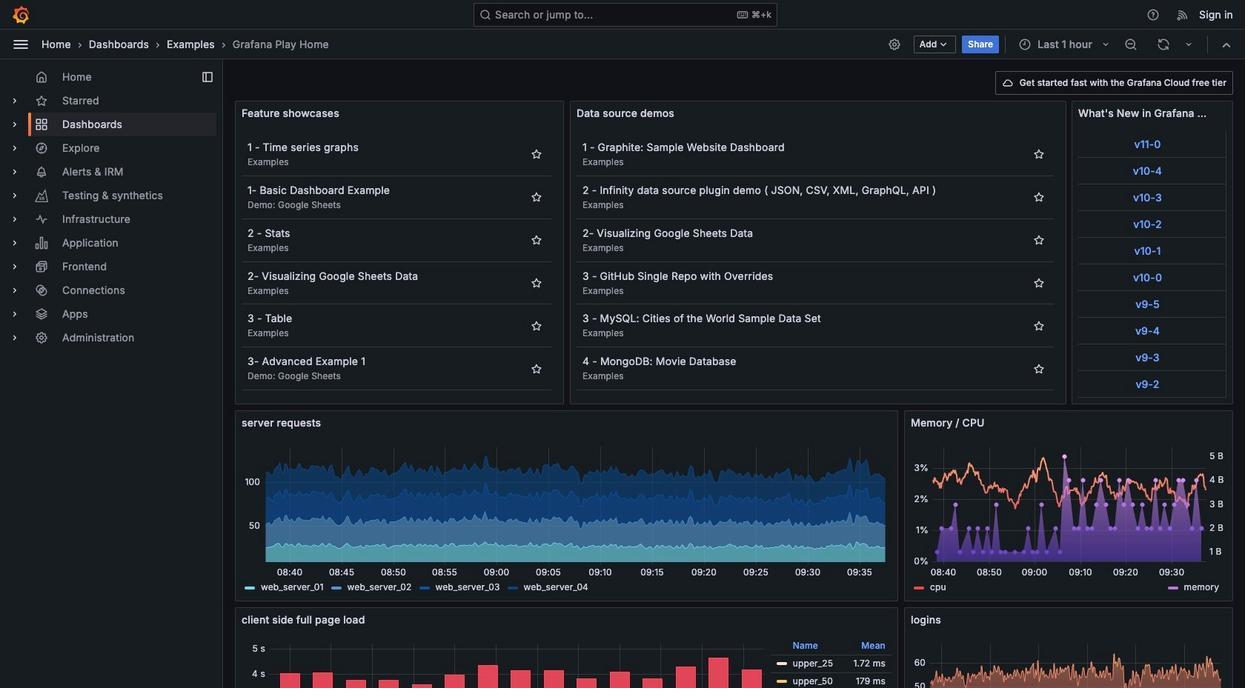 Task type: describe. For each thing, give the bounding box(es) containing it.
news image
[[1177, 8, 1190, 21]]

mark "1 -  time series graphs" as favorite image
[[531, 149, 543, 160]]

expand section infrastructure image
[[9, 214, 21, 225]]

mark "1- basic dashboard example" as favorite image
[[531, 191, 543, 203]]

expand section dashboards image
[[9, 119, 21, 130]]

close menu image
[[12, 35, 30, 53]]

dashboard settings image
[[888, 37, 901, 51]]

mark "3- advanced example 1" as favorite image
[[531, 363, 543, 375]]

navigation element
[[0, 59, 222, 362]]

mark "2 - stats" as favorite image
[[531, 234, 543, 246]]

zoom out time range image
[[1125, 37, 1138, 51]]

auto refresh turned off. choose refresh time interval image
[[1183, 38, 1195, 50]]

mark "3 - github single repo with overrides" as favorite image
[[1034, 277, 1045, 289]]

expand section connections image
[[9, 285, 21, 297]]

expand section testing & synthetics image
[[9, 190, 21, 202]]



Task type: vqa. For each thing, say whether or not it's contained in the screenshot.
cell
no



Task type: locate. For each thing, give the bounding box(es) containing it.
expand section apps image
[[9, 308, 21, 320]]

expand section explore image
[[9, 142, 21, 154]]

expand section alerts & irm image
[[9, 166, 21, 178]]

expand section frontend image
[[9, 261, 21, 273]]

mark "4 - mongodb: movie database" as favorite image
[[1034, 363, 1045, 375]]

mark "2 - infinity data source plugin demo ( json, csv, xml, graphql, api )" as favorite image
[[1034, 191, 1045, 203]]

mark "1 - graphite: sample website dashboard" as favorite image
[[1034, 149, 1045, 160]]

mark "3 - mysql: cities of the world sample data set" as favorite image
[[1034, 320, 1045, 332]]

undock menu image
[[202, 71, 214, 83]]

refresh dashboard image
[[1157, 37, 1171, 51]]

expand section administration image
[[9, 332, 21, 344]]

mark "3 - table" as favorite image
[[531, 320, 543, 332]]

mark "2- visualizing google sheets data" as favorite image
[[1034, 234, 1045, 246]]

expand section application image
[[9, 237, 21, 249]]

grafana image
[[12, 6, 30, 23]]

mark "2- visualizing google sheets data" as favorite image
[[531, 277, 543, 289]]

help image
[[1147, 8, 1160, 21]]

expand section starred image
[[9, 95, 21, 107]]



